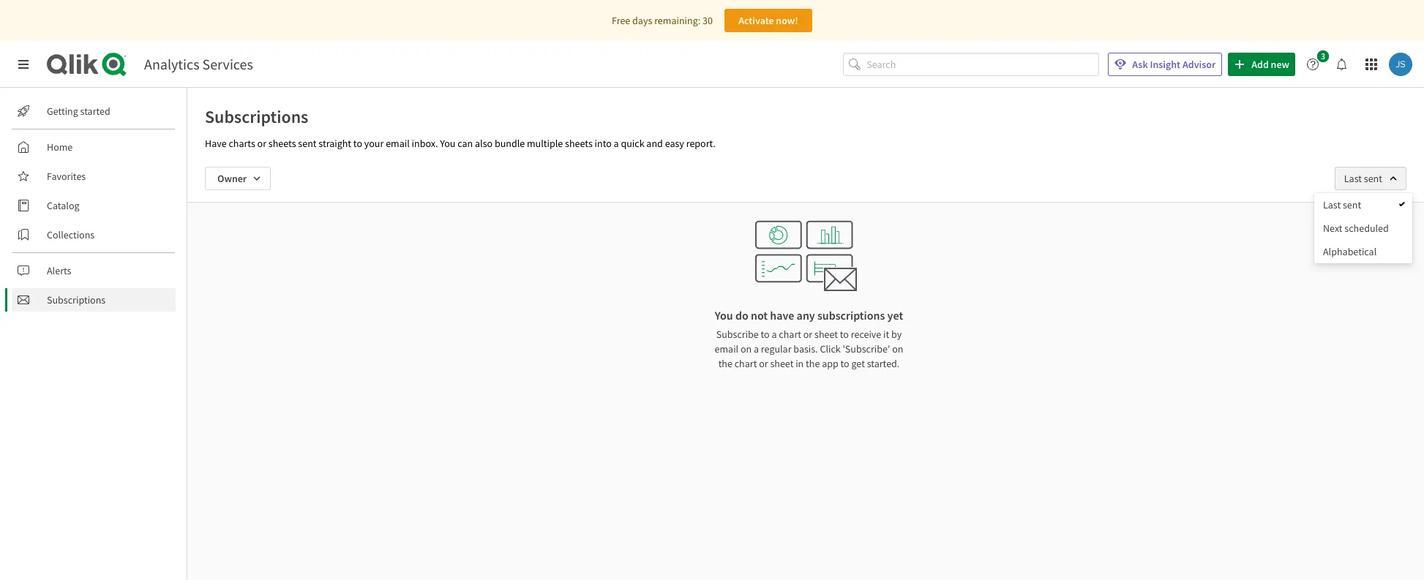 Task type: vqa. For each thing, say whether or not it's contained in the screenshot.
not on the right bottom of the page
yes



Task type: describe. For each thing, give the bounding box(es) containing it.
have
[[205, 137, 227, 150]]

close sidebar menu image
[[18, 59, 29, 70]]

catalog
[[47, 199, 79, 212]]

services
[[202, 55, 253, 73]]

subscriptions link
[[12, 288, 176, 312]]

1 vertical spatial or
[[804, 328, 813, 341]]

next scheduled
[[1324, 222, 1389, 235]]

0 vertical spatial chart
[[779, 328, 802, 341]]

you do not have any subscriptions yet subscribe to a chart or sheet to receive it by email on a regular basis. click 'subscribe' on the chart or sheet in the app to get started.
[[715, 308, 904, 370]]

app
[[822, 357, 839, 370]]

2 on from the left
[[893, 343, 904, 356]]

filters region
[[0, 0, 1425, 581]]

you inside the you do not have any subscriptions yet subscribe to a chart or sheet to receive it by email on a regular basis. click 'subscribe' on the chart or sheet in the app to get started.
[[715, 308, 733, 323]]

collections
[[47, 228, 95, 242]]

do
[[736, 308, 749, 323]]

activate now! link
[[725, 9, 813, 32]]

last for last sent option
[[1324, 198, 1341, 212]]

it
[[884, 328, 890, 341]]

home link
[[12, 135, 176, 159]]

ask
[[1133, 58, 1148, 71]]

scheduled
[[1345, 222, 1389, 235]]

1 the from the left
[[719, 357, 733, 370]]

0 vertical spatial sheet
[[815, 328, 838, 341]]

regular
[[761, 343, 792, 356]]

free
[[612, 14, 631, 27]]

0 horizontal spatial chart
[[735, 357, 757, 370]]

charts
[[229, 137, 255, 150]]

getting started link
[[12, 100, 176, 123]]

next
[[1324, 222, 1343, 235]]

subscriptions
[[818, 308, 885, 323]]

Last sent field
[[1335, 167, 1407, 190]]

multiple
[[527, 137, 563, 150]]

to left get
[[841, 357, 850, 370]]

and
[[647, 137, 663, 150]]

subscribe
[[717, 328, 759, 341]]

2 the from the left
[[806, 357, 820, 370]]

analytics
[[144, 55, 200, 73]]

easy
[[665, 137, 684, 150]]

started.
[[867, 357, 900, 370]]

1 sheets from the left
[[269, 137, 296, 150]]

last sent for last sent option
[[1324, 198, 1362, 212]]

alphabetical option
[[1315, 240, 1413, 264]]

analytics services element
[[144, 55, 253, 73]]

ask insight advisor button
[[1109, 53, 1223, 76]]

quick
[[621, 137, 645, 150]]

receive
[[851, 328, 882, 341]]

email inside the you do not have any subscriptions yet subscribe to a chart or sheet to receive it by email on a regular basis. click 'subscribe' on the chart or sheet in the app to get started.
[[715, 343, 739, 356]]

analytics services
[[144, 55, 253, 73]]

favorites
[[47, 170, 86, 183]]

report.
[[686, 137, 716, 150]]

by
[[892, 328, 902, 341]]

2 horizontal spatial a
[[772, 328, 777, 341]]

to down subscriptions
[[840, 328, 849, 341]]



Task type: locate. For each thing, give the bounding box(es) containing it.
the down subscribe
[[719, 357, 733, 370]]

1 horizontal spatial on
[[893, 343, 904, 356]]

sent
[[298, 137, 317, 150], [1364, 172, 1383, 185], [1343, 198, 1362, 212]]

sent left straight
[[298, 137, 317, 150]]

1 vertical spatial you
[[715, 308, 733, 323]]

0 horizontal spatial a
[[614, 137, 619, 150]]

alerts link
[[12, 259, 176, 283]]

last inside 'field'
[[1345, 172, 1362, 185]]

list box
[[1315, 193, 1413, 264]]

your
[[364, 137, 384, 150]]

sent for last sent 'field' in the top of the page
[[1364, 172, 1383, 185]]

in
[[796, 357, 804, 370]]

click
[[820, 343, 841, 356]]

inbox.
[[412, 137, 438, 150]]

not
[[751, 308, 768, 323]]

1 on from the left
[[741, 343, 752, 356]]

sheet
[[815, 328, 838, 341], [770, 357, 794, 370]]

sent inside last sent option
[[1343, 198, 1362, 212]]

on down by at the bottom of page
[[893, 343, 904, 356]]

navigation pane element
[[0, 94, 187, 318]]

sent inside last sent 'field'
[[1364, 172, 1383, 185]]

a left regular
[[754, 343, 759, 356]]

or right charts
[[257, 137, 267, 150]]

have charts or sheets sent straight to your email inbox. you can also bundle multiple sheets into a quick and easy report.
[[205, 137, 716, 150]]

1 horizontal spatial you
[[715, 308, 733, 323]]

alphabetical
[[1324, 245, 1377, 258]]

catalog link
[[12, 194, 176, 217]]

to
[[354, 137, 362, 150], [761, 328, 770, 341], [840, 328, 849, 341], [841, 357, 850, 370]]

1 vertical spatial sent
[[1364, 172, 1383, 185]]

also
[[475, 137, 493, 150]]

email right your
[[386, 137, 410, 150]]

1 vertical spatial last sent
[[1324, 198, 1362, 212]]

sheet up click on the right
[[815, 328, 838, 341]]

have
[[770, 308, 795, 323]]

1 vertical spatial sheet
[[770, 357, 794, 370]]

1 horizontal spatial sent
[[1343, 198, 1362, 212]]

the right in
[[806, 357, 820, 370]]

1 vertical spatial email
[[715, 343, 739, 356]]

0 horizontal spatial sent
[[298, 137, 317, 150]]

0 vertical spatial you
[[440, 137, 456, 150]]

or up basis.
[[804, 328, 813, 341]]

0 horizontal spatial sheets
[[269, 137, 296, 150]]

1 horizontal spatial last
[[1345, 172, 1362, 185]]

to left your
[[354, 137, 362, 150]]

the
[[719, 357, 733, 370], [806, 357, 820, 370]]

0 vertical spatial sent
[[298, 137, 317, 150]]

now!
[[776, 14, 799, 27]]

subscriptions inside navigation pane element
[[47, 294, 106, 307]]

email down subscribe
[[715, 343, 739, 356]]

bundle
[[495, 137, 525, 150]]

favorites link
[[12, 165, 176, 188]]

last sent option
[[1315, 193, 1413, 217]]

last for last sent 'field' in the top of the page
[[1345, 172, 1362, 185]]

sent up last sent option
[[1364, 172, 1383, 185]]

remaining:
[[655, 14, 701, 27]]

list box containing last sent
[[1315, 193, 1413, 264]]

last sent for last sent 'field' in the top of the page
[[1345, 172, 1383, 185]]

into
[[595, 137, 612, 150]]

Search text field
[[867, 52, 1100, 76]]

1 horizontal spatial subscriptions
[[205, 105, 309, 128]]

basis.
[[794, 343, 818, 356]]

sheets right charts
[[269, 137, 296, 150]]

last inside option
[[1324, 198, 1341, 212]]

yet
[[888, 308, 904, 323]]

1 horizontal spatial sheet
[[815, 328, 838, 341]]

last up next
[[1324, 198, 1341, 212]]

a up regular
[[772, 328, 777, 341]]

chart
[[779, 328, 802, 341], [735, 357, 757, 370]]

0 horizontal spatial the
[[719, 357, 733, 370]]

sent up the next scheduled
[[1343, 198, 1362, 212]]

2 horizontal spatial or
[[804, 328, 813, 341]]

or down regular
[[759, 357, 768, 370]]

1 vertical spatial last
[[1324, 198, 1341, 212]]

to up regular
[[761, 328, 770, 341]]

1 vertical spatial chart
[[735, 357, 757, 370]]

1 horizontal spatial email
[[715, 343, 739, 356]]

0 horizontal spatial you
[[440, 137, 456, 150]]

days
[[633, 14, 653, 27]]

on down subscribe
[[741, 343, 752, 356]]

1 vertical spatial subscriptions
[[47, 294, 106, 307]]

sheets left into
[[565, 137, 593, 150]]

you left can
[[440, 137, 456, 150]]

straight
[[319, 137, 351, 150]]

collections link
[[12, 223, 176, 247]]

on
[[741, 343, 752, 356], [893, 343, 904, 356]]

0 horizontal spatial subscriptions
[[47, 294, 106, 307]]

subscriptions
[[205, 105, 309, 128], [47, 294, 106, 307]]

home
[[47, 141, 73, 154]]

sheets
[[269, 137, 296, 150], [565, 137, 593, 150]]

can
[[458, 137, 473, 150]]

next scheduled option
[[1315, 217, 1413, 240]]

insight
[[1150, 58, 1181, 71]]

last up last sent option
[[1345, 172, 1362, 185]]

1 horizontal spatial sheets
[[565, 137, 593, 150]]

0 horizontal spatial or
[[257, 137, 267, 150]]

last
[[1345, 172, 1362, 185], [1324, 198, 1341, 212]]

0 vertical spatial subscriptions
[[205, 105, 309, 128]]

last sent inside 'field'
[[1345, 172, 1383, 185]]

chart up regular
[[779, 328, 802, 341]]

or
[[257, 137, 267, 150], [804, 328, 813, 341], [759, 357, 768, 370]]

0 horizontal spatial sheet
[[770, 357, 794, 370]]

1 horizontal spatial or
[[759, 357, 768, 370]]

free days remaining: 30
[[612, 14, 713, 27]]

2 vertical spatial a
[[754, 343, 759, 356]]

activate now!
[[739, 14, 799, 27]]

searchbar element
[[844, 52, 1100, 76]]

started
[[80, 105, 110, 118]]

ask insight advisor
[[1133, 58, 1216, 71]]

2 sheets from the left
[[565, 137, 593, 150]]

email
[[386, 137, 410, 150], [715, 343, 739, 356]]

activate
[[739, 14, 774, 27]]

last sent inside option
[[1324, 198, 1362, 212]]

last sent
[[1345, 172, 1383, 185], [1324, 198, 1362, 212]]

get
[[852, 357, 865, 370]]

last sent up next
[[1324, 198, 1362, 212]]

0 vertical spatial last
[[1345, 172, 1362, 185]]

subscriptions up charts
[[205, 105, 309, 128]]

30
[[703, 14, 713, 27]]

1 horizontal spatial the
[[806, 357, 820, 370]]

0 vertical spatial last sent
[[1345, 172, 1383, 185]]

you
[[440, 137, 456, 150], [715, 308, 733, 323]]

1 vertical spatial a
[[772, 328, 777, 341]]

subscriptions down alerts
[[47, 294, 106, 307]]

a right into
[[614, 137, 619, 150]]

1 horizontal spatial chart
[[779, 328, 802, 341]]

you left do
[[715, 308, 733, 323]]

0 vertical spatial a
[[614, 137, 619, 150]]

any
[[797, 308, 815, 323]]

0 horizontal spatial on
[[741, 343, 752, 356]]

a
[[614, 137, 619, 150], [772, 328, 777, 341], [754, 343, 759, 356]]

list box inside filters region
[[1315, 193, 1413, 264]]

2 vertical spatial or
[[759, 357, 768, 370]]

sheet down regular
[[770, 357, 794, 370]]

chart down subscribe
[[735, 357, 757, 370]]

0 vertical spatial email
[[386, 137, 410, 150]]

alerts
[[47, 264, 71, 277]]

advisor
[[1183, 58, 1216, 71]]

0 horizontal spatial last
[[1324, 198, 1341, 212]]

getting
[[47, 105, 78, 118]]

1 horizontal spatial a
[[754, 343, 759, 356]]

0 horizontal spatial email
[[386, 137, 410, 150]]

last sent up last sent option
[[1345, 172, 1383, 185]]

sent for last sent option
[[1343, 198, 1362, 212]]

2 horizontal spatial sent
[[1364, 172, 1383, 185]]

2 vertical spatial sent
[[1343, 198, 1362, 212]]

'subscribe'
[[843, 343, 891, 356]]

getting started
[[47, 105, 110, 118]]

0 vertical spatial or
[[257, 137, 267, 150]]



